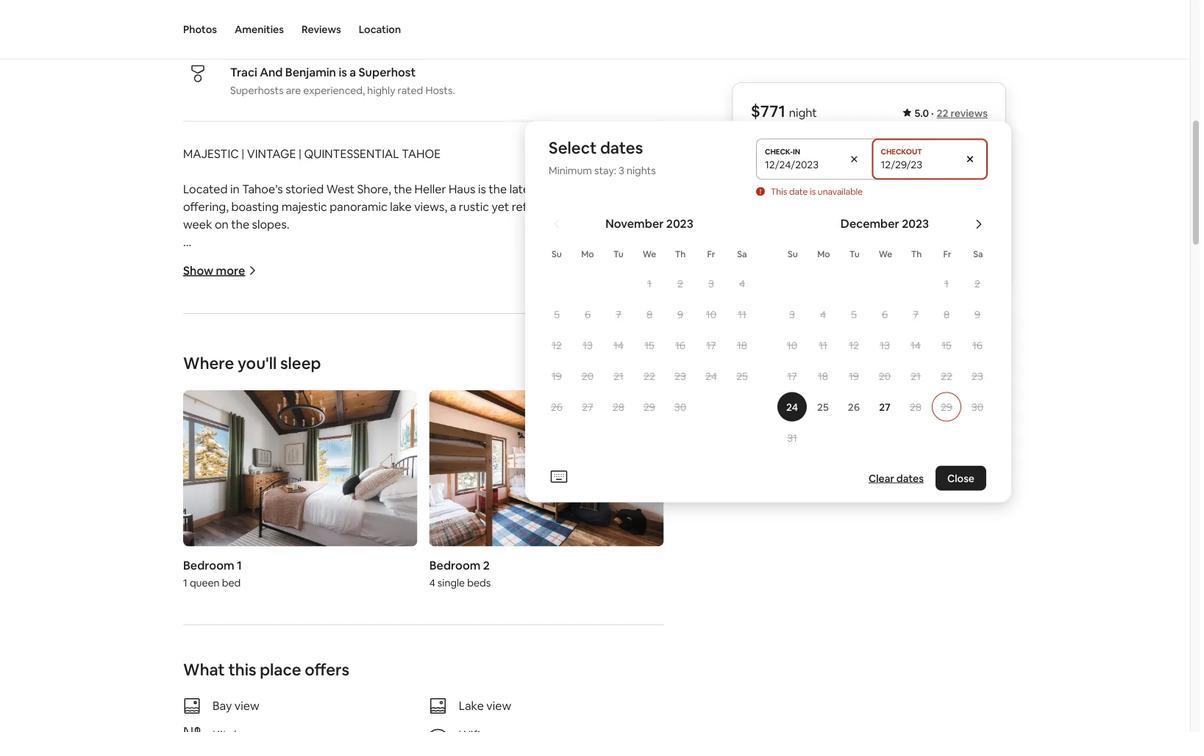 Task type: locate. For each thing, give the bounding box(es) containing it.
th down november 2023
[[675, 248, 686, 260]]

1 vertical spatial rubicon
[[571, 553, 615, 568]]

3 button
[[696, 269, 727, 298], [777, 300, 808, 329]]

bedroom inside "bedroom 2 4 single beds"
[[430, 559, 481, 574]]

5 for 1st 5 button from right
[[852, 308, 857, 321]]

0 horizontal spatial 14
[[614, 339, 624, 352]]

view up luxury
[[274, 252, 299, 268]]

19 button down fee
[[839, 362, 870, 391]]

four
[[509, 588, 531, 603]]

on
[[215, 217, 229, 232], [552, 464, 566, 480], [268, 482, 282, 497]]

dates for clear
[[897, 472, 924, 485]]

basecamp
[[183, 553, 240, 568]]

21 button
[[603, 362, 634, 391], [901, 362, 932, 391]]

0 horizontal spatial date
[[790, 186, 808, 197]]

0 vertical spatial date
[[901, 158, 923, 171]]

heller inside a home for all seasons, and retaining its gorgeous redwood post and beam architecture and soaring granite fireplace, this cozy but spacious mountain lodge is the perfect basecamp for all of your tahoe adventures. enjoy panoramic views from rubicon peak to mt rose, and sapphire blue waters that appear to be so close you could almost reach it. the heller haus is perched atop a vista that allows for a truly four season tahoe experience.
[[207, 588, 238, 603]]

2 26 button from the left
[[839, 393, 870, 422]]

benjamin inside traci and benjamin covers the service fee for their guests.
[[893, 322, 942, 337]]

2 13 from the left
[[880, 339, 890, 352]]

1 horizontal spatial bedroom
[[430, 559, 481, 574]]

spacious
[[414, 535, 461, 550]]

1 horizontal spatial fr
[[944, 248, 952, 260]]

1 horizontal spatial 16
[[973, 339, 983, 352]]

0 horizontal spatial 12 button
[[542, 331, 573, 360]]

of inside a home for all seasons, and retaining its gorgeous redwood post and beam architecture and soaring granite fireplace, this cozy but spacious mountain lodge is the perfect basecamp for all of your tahoe adventures. enjoy panoramic views from rubicon peak to mt rose, and sapphire blue waters that appear to be so close you could almost reach it. the heller haus is perched atop a vista that allows for a truly four season tahoe experience.
[[275, 553, 286, 568]]

0 vertical spatial and
[[260, 65, 283, 80]]

setting
[[553, 199, 592, 215]]

1 horizontal spatial 6 button
[[870, 300, 901, 329]]

1 12 from the left
[[552, 339, 562, 352]]

view right bay
[[235, 699, 260, 714]]

granite
[[249, 535, 287, 550]]

you inside thoughtfully renovated and restored in 2023, the heller haus returns to tahoe with the rich character of a classic alpine lodge, while delivering refined modern appointments and stunning design allowing you to unwind after an exhilarating day on the slopes, or a an epic day out on the lake.
[[341, 464, 361, 480]]

0 vertical spatial 24
[[706, 370, 717, 383]]

2 23 button from the left
[[963, 362, 993, 391]]

1 horizontal spatial 7 button
[[901, 300, 932, 329]]

1 vertical spatial an
[[183, 482, 196, 497]]

service left fee
[[810, 337, 849, 352]]

11 button left fee
[[808, 331, 839, 360]]

26 left "listing"
[[848, 401, 860, 414]]

5 inside the - panoramic lake view ~ 3000 sq ft luxury lodge - 5 bedrooms, 1 king, 3 queens, 4 twins bunks, (sleeps up to 12) - 4 bathrooms
[[190, 288, 197, 303]]

2 horizontal spatial on
[[552, 464, 566, 480]]

0 horizontal spatial 3 button
[[696, 269, 727, 298]]

2 23 from the left
[[972, 370, 984, 383]]

redwood inside a home for all seasons, and retaining its gorgeous redwood post and beam architecture and soaring granite fireplace, this cozy but spacious mountain lodge is the perfect basecamp for all of your tahoe adventures. enjoy panoramic views from rubicon peak to mt rose, and sapphire blue waters that appear to be so close you could almost reach it. the heller haus is perched atop a vista that allows for a truly four season tahoe experience.
[[452, 517, 501, 532]]

27 for second 27 button from the right
[[582, 401, 594, 414]]

a left rustic
[[450, 199, 456, 215]]

2 horizontal spatial 5
[[852, 308, 857, 321]]

perched
[[281, 588, 326, 603]]

and inside traci and benjamin covers the service fee for their guests.
[[868, 322, 890, 337]]

double the fun, double the beds, and double the memories made in this cozy kids' room! image
[[430, 391, 664, 547], [430, 391, 664, 547]]

1 vertical spatial 11
[[819, 339, 828, 352]]

with up appointments
[[605, 429, 628, 444]]

29 for second 29 button from the right
[[644, 401, 656, 414]]

18 for bottom 18 button
[[818, 370, 829, 383]]

error image
[[756, 187, 765, 196]]

5 button up fee
[[839, 300, 870, 329]]

exhilarating
[[465, 464, 528, 480]]

redwoods,
[[390, 676, 447, 691]]

1 fr from the left
[[708, 248, 716, 260]]

2 28 from the left
[[910, 401, 922, 414]]

and inside 'traci and benjamin is a superhost superhosts are experienced, highly rated hosts.'
[[260, 65, 283, 80]]

day
[[530, 464, 550, 480], [225, 482, 244, 497]]

2 inside "bedroom 2 4 single beds"
[[483, 559, 490, 574]]

2 | from the left
[[299, 147, 302, 162]]

check down self on the left
[[230, 34, 261, 47]]

0 vertical spatial 10
[[706, 308, 717, 321]]

1 | from the left
[[242, 147, 244, 162]]

2 27 from the left
[[880, 401, 891, 414]]

1 horizontal spatial 30
[[972, 401, 984, 414]]

|
[[242, 147, 244, 162], [299, 147, 302, 162]]

2 bedroom from the left
[[430, 559, 481, 574]]

1 horizontal spatial and
[[868, 322, 890, 337]]

1 2023 from the left
[[667, 216, 694, 231]]

0 vertical spatial 25 button
[[727, 362, 758, 391]]

1 27 button from the left
[[573, 393, 603, 422]]

11 for 11 button to the top
[[738, 308, 747, 321]]

haus.
[[351, 712, 381, 727]]

0 horizontal spatial add date text field
[[765, 158, 837, 171]]

storied
[[286, 182, 324, 197]]

for right fee
[[872, 337, 888, 352]]

3 inside the "select dates minimum stay: 3 nights"
[[619, 164, 625, 177]]

check down the december
[[821, 243, 857, 258]]

1 horizontal spatial 15
[[942, 339, 952, 352]]

th
[[675, 248, 686, 260], [912, 248, 922, 260]]

2 7 from the left
[[913, 308, 919, 321]]

add date text field down 5.0
[[881, 158, 953, 171]]

17
[[707, 339, 717, 352], [788, 370, 797, 383]]

0 horizontal spatial 11
[[738, 308, 747, 321]]

0 vertical spatial 18
[[737, 339, 748, 352]]

0 horizontal spatial 27 button
[[573, 393, 603, 422]]

traci up superhosts
[[230, 65, 257, 80]]

0 horizontal spatial this
[[228, 660, 256, 681]]

31 button
[[777, 424, 808, 453]]

2 2023 from the left
[[902, 216, 930, 231]]

to left 'enjoy'
[[594, 199, 606, 215]]

24 for bottommost 24 button
[[787, 401, 798, 414]]

mo down setting
[[582, 248, 594, 260]]

6 - from the top
[[183, 376, 188, 391]]

0 vertical spatial on
[[215, 217, 229, 232]]

2 15 button from the left
[[932, 331, 963, 360]]

2 th from the left
[[912, 248, 922, 260]]

1 30 button from the left
[[665, 393, 696, 422]]

gorgeous
[[398, 517, 449, 532]]

2 6 from the left
[[882, 308, 888, 321]]

5.0
[[915, 107, 929, 120]]

1 horizontal spatial we
[[879, 248, 893, 260]]

2 8 from the left
[[944, 308, 950, 321]]

30 for second 30 button from the right
[[675, 401, 687, 414]]

17 button
[[696, 331, 727, 360], [777, 362, 808, 391]]

1 14 from the left
[[614, 339, 624, 352]]

bedroom up queen at left bottom
[[183, 559, 235, 574]]

15 button
[[634, 331, 665, 360], [932, 331, 963, 360]]

view inside the - panoramic lake view ~ 3000 sq ft luxury lodge - 5 bedrooms, 1 king, 3 queens, 4 twins bunks, (sleeps up to 12) - 4 bathrooms
[[274, 252, 299, 268]]

18 left covers
[[737, 339, 748, 352]]

this up mudroom.
[[228, 660, 256, 681]]

27 button down their
[[870, 393, 901, 422]]

26 button left "listing"
[[839, 393, 870, 422]]

1 vertical spatial and
[[868, 322, 890, 337]]

1 13 from the left
[[583, 339, 593, 352]]

place
[[260, 660, 301, 681]]

14 for second 14 button from the left
[[911, 339, 921, 352]]

heller
[[415, 182, 446, 197], [450, 429, 481, 444], [207, 588, 238, 603], [317, 712, 349, 727]]

lake.
[[305, 482, 330, 497]]

renovated
[[255, 429, 310, 444]]

0 vertical spatial 10 button
[[696, 300, 727, 329]]

1 horizontal spatial 29 button
[[932, 393, 963, 422]]

14 for 2nd 14 button from the right
[[614, 339, 624, 352]]

1 vertical spatial that
[[393, 588, 416, 603]]

growth
[[183, 712, 223, 727]]

bedroom for bedroom 2
[[430, 559, 481, 574]]

1 horizontal spatial 10
[[787, 339, 798, 352]]

0 horizontal spatial 2023
[[667, 216, 694, 231]]

0 horizontal spatial 6
[[585, 308, 591, 321]]

minimum
[[549, 164, 592, 177]]

1 vertical spatial tahoe
[[316, 553, 349, 568]]

a left 'vista'
[[357, 588, 363, 603]]

0 horizontal spatial 27
[[582, 401, 594, 414]]

2 add date text field from the left
[[881, 158, 953, 171]]

bay view
[[213, 699, 260, 714]]

is inside 'traci and benjamin is a superhost superhosts are experienced, highly rated hosts.'
[[339, 65, 347, 80]]

lake up luxury
[[250, 252, 271, 268]]

1 horizontal spatial 18 button
[[808, 362, 839, 391]]

1 horizontal spatial 2 button
[[963, 269, 993, 298]]

2 19 from the left
[[849, 370, 859, 383]]

1 vertical spatial panoramic
[[449, 553, 507, 568]]

1 horizontal spatial on
[[268, 482, 282, 497]]

traci inside 'traci and benjamin is a superhost superhosts are experienced, highly rated hosts.'
[[230, 65, 257, 80]]

in right yourself
[[303, 34, 311, 47]]

refined for yet
[[512, 199, 551, 215]]

1 vertical spatial 17
[[788, 370, 797, 383]]

rubicon up 'enjoy'
[[594, 182, 638, 197]]

1 horizontal spatial day
[[530, 464, 550, 480]]

2 su from the left
[[788, 248, 798, 260]]

majestic | vintage | quintessential tahoe
[[183, 147, 441, 162]]

28 up appointments
[[613, 401, 625, 414]]

0 horizontal spatial 5
[[190, 288, 197, 303]]

2 26 from the left
[[848, 401, 860, 414]]

haus inside located in tahoe's storied west shore, the heller haus is the latest stayluxe rubicon offering, boasting majestic panoramic lake views, a rustic yet refined setting to enjoy a week on the slopes.
[[449, 182, 476, 197]]

2 vertical spatial haus
[[241, 588, 268, 603]]

1 vertical spatial 25 button
[[808, 393, 839, 422]]

self
[[230, 15, 251, 30]]

19 button up "returns"
[[542, 362, 573, 391]]

1 9 from the left
[[678, 308, 684, 321]]

1 horizontal spatial 4 button
[[808, 300, 839, 329]]

2 19 button from the left
[[839, 362, 870, 391]]

the inside a home for all seasons, and retaining its gorgeous redwood post and beam architecture and soaring granite fireplace, this cozy but spacious mountain lodge is the perfect basecamp for all of your tahoe adventures. enjoy panoramic views from rubicon peak to mt rose, and sapphire blue waters that appear to be so close you could almost reach it. the heller haus is perched atop a vista that allows for a truly four season tahoe experience.
[[562, 535, 580, 550]]

this down retaining
[[343, 535, 362, 550]]

haus inside thoughtfully renovated and restored in 2023, the heller haus returns to tahoe with the rich character of a classic alpine lodge, while delivering refined modern appointments and stunning design allowing you to unwind after an exhilarating day on the slopes, or a an epic day out on the lake.
[[484, 429, 511, 444]]

benjamin right fee
[[893, 322, 942, 337]]

2 for december 2023
[[975, 277, 981, 290]]

1 28 from the left
[[613, 401, 625, 414]]

5 for 2nd 5 button from right
[[554, 308, 560, 321]]

keypad.
[[355, 34, 392, 47]]

2 sa from the left
[[974, 248, 984, 260]]

add
[[879, 158, 899, 171]]

reach
[[607, 570, 637, 585]]

bedroom 2 4 single beds
[[430, 559, 491, 590]]

1 1 button from the left
[[634, 269, 665, 298]]

1 21 from the left
[[614, 370, 624, 383]]

rubicon
[[594, 182, 638, 197], [571, 553, 615, 568]]

the down beam
[[562, 535, 580, 550]]

is up experienced,
[[339, 65, 347, 80]]

november 2023
[[606, 216, 694, 231]]

the up shake
[[258, 676, 276, 691]]

24
[[706, 370, 717, 383], [787, 401, 798, 414]]

hosts.
[[426, 84, 455, 97]]

what
[[183, 660, 225, 681]]

2 29 from the left
[[941, 401, 953, 414]]

haus inside a home for all seasons, and retaining its gorgeous redwood post and beam architecture and soaring granite fireplace, this cozy but spacious mountain lodge is the perfect basecamp for all of your tahoe adventures. enjoy panoramic views from rubicon peak to mt rose, and sapphire blue waters that appear to be so close you could almost reach it. the heller haus is perched atop a vista that allows for a truly four season tahoe experience.
[[241, 588, 268, 603]]

refined inside located in tahoe's storied west shore, the heller haus is the latest stayluxe rubicon offering, boasting majestic panoramic lake views, a rustic yet refined setting to enjoy a week on the slopes.
[[512, 199, 551, 215]]

17 button down covers
[[777, 362, 808, 391]]

1 mo from the left
[[582, 248, 594, 260]]

2 14 from the left
[[911, 339, 921, 352]]

0 horizontal spatial view
[[235, 699, 260, 714]]

mt
[[183, 570, 198, 585]]

heller inside thoughtfully renovated and restored in 2023, the heller haus returns to tahoe with the rich character of a classic alpine lodge, while delivering refined modern appointments and stunning design allowing you to unwind after an exhilarating day on the slopes, or a an epic day out on the lake.
[[450, 429, 481, 444]]

0 horizontal spatial 17
[[707, 339, 717, 352]]

heller up views, in the left top of the page
[[415, 182, 446, 197]]

1 horizontal spatial 13
[[880, 339, 890, 352]]

tahoe
[[569, 429, 602, 444], [316, 553, 349, 568], [574, 588, 607, 603]]

enter
[[624, 676, 654, 691]]

2 7 button from the left
[[901, 300, 932, 329]]

with up mudroom.
[[232, 676, 255, 691]]

0 horizontal spatial service
[[769, 322, 809, 337]]

1 6 button from the left
[[573, 300, 603, 329]]

an left epic
[[183, 482, 196, 497]]

refined down latest
[[512, 199, 551, 215]]

the left keypad.
[[336, 34, 352, 47]]

covers
[[751, 337, 787, 352]]

lake left views, in the left top of the page
[[390, 199, 412, 215]]

29 button up appointments
[[634, 393, 665, 422]]

28 right report
[[910, 401, 922, 414]]

you inside a home for all seasons, and retaining its gorgeous redwood post and beam architecture and soaring granite fireplace, this cozy but spacious mountain lodge is the perfect basecamp for all of your tahoe adventures. enjoy panoramic views from rubicon peak to mt rose, and sapphire blue waters that appear to be so close you could almost reach it. the heller haus is perched atop a vista that allows for a truly four season tahoe experience.
[[513, 570, 532, 585]]

a
[[183, 517, 192, 532]]

1 30 from the left
[[675, 401, 687, 414]]

24 button
[[696, 362, 727, 391], [777, 393, 808, 422]]

date right add
[[901, 158, 923, 171]]

to inside the - panoramic lake view ~ 3000 sq ft luxury lodge - 5 bedrooms, 1 king, 3 queens, 4 twins bunks, (sleeps up to 12) - 4 bathrooms
[[490, 288, 501, 303]]

dates for select
[[600, 138, 643, 159]]

1 horizontal spatial 6
[[882, 308, 888, 321]]

and
[[260, 65, 283, 80], [868, 322, 890, 337]]

you down alpine
[[341, 464, 361, 480]]

peak
[[618, 553, 644, 568]]

granite
[[190, 341, 231, 356]]

of right halls
[[303, 712, 315, 727]]

2023 up availability
[[902, 216, 930, 231]]

19 down fee
[[849, 370, 859, 383]]

1 6 from the left
[[585, 308, 591, 321]]

1 horizontal spatial 24 button
[[777, 393, 808, 422]]

a up experienced,
[[350, 65, 356, 80]]

greeted
[[183, 676, 229, 691]]

0 vertical spatial benjamin
[[285, 65, 336, 80]]

a right or
[[644, 464, 650, 480]]

24 button left "guests."
[[696, 362, 727, 391]]

mo down this date is unavailable
[[818, 248, 831, 260]]

1 horizontal spatial 29
[[941, 401, 953, 414]]

0 horizontal spatial th
[[675, 248, 686, 260]]

0 horizontal spatial 18
[[737, 339, 748, 352]]

wifi
[[294, 358, 317, 374]]

tahoe down almost
[[574, 588, 607, 603]]

you right as
[[602, 676, 622, 691]]

2 1 button from the left
[[932, 269, 963, 298]]

in inside thoughtfully renovated and restored in 2023, the heller haus returns to tahoe with the rich character of a classic alpine lodge, while delivering refined modern appointments and stunning design allowing you to unwind after an exhilarating day on the slopes, or a an epic day out on the lake.
[[385, 429, 394, 444]]

delivering
[[424, 447, 477, 462]]

1 7 from the left
[[616, 308, 622, 321]]

is up rustic
[[478, 182, 486, 197]]

2 16 from the left
[[973, 339, 983, 352]]

9 for first 9 button from right
[[975, 308, 981, 321]]

and right alder
[[367, 676, 387, 691]]

10 button left fee.
[[777, 331, 808, 360]]

panoramic inside located in tahoe's storied west shore, the heller haus is the latest stayluxe rubicon offering, boasting majestic panoramic lake views, a rustic yet refined setting to enjoy a week on the slopes.
[[330, 199, 388, 215]]

listing
[[895, 403, 924, 416]]

1 19 from the left
[[552, 370, 562, 383]]

panoramic down the shore,
[[330, 199, 388, 215]]

2 9 button from the left
[[963, 300, 993, 329]]

0 horizontal spatial 24 button
[[696, 362, 727, 391]]

1 horizontal spatial date
[[901, 158, 923, 171]]

2 9 from the left
[[975, 308, 981, 321]]

2 horizontal spatial 2
[[975, 277, 981, 290]]

0 vertical spatial redwood
[[452, 517, 501, 532]]

while
[[393, 447, 421, 462]]

lake view
[[459, 699, 512, 714]]

panoramic
[[190, 252, 247, 268]]

no service fee.
[[751, 322, 833, 337]]

0 horizontal spatial 28
[[613, 401, 625, 414]]

heller inside greeted with the warmth of alder and redwoods, you can unload your gear as you enter the mudroom. shake the snow off your boots, unload your gear, and head inside the old growth redwood halls of heller haus.
[[317, 712, 349, 727]]

queen
[[190, 577, 220, 590]]

0 horizontal spatial 9 button
[[665, 300, 696, 329]]

0 vertical spatial unload
[[494, 676, 531, 691]]

2 2 button from the left
[[963, 269, 993, 298]]

0 horizontal spatial |
[[242, 147, 244, 162]]

location
[[359, 23, 401, 36]]

1 horizontal spatial 23 button
[[963, 362, 993, 391]]

view
[[274, 252, 299, 268], [235, 699, 260, 714], [487, 699, 512, 714]]

0 horizontal spatial check
[[230, 34, 261, 47]]

1 20 from the left
[[582, 370, 594, 383]]

view right lake
[[487, 699, 512, 714]]

clear dates button
[[863, 466, 930, 491]]

4
[[740, 277, 746, 290], [354, 288, 361, 303], [190, 305, 197, 321], [820, 308, 826, 321], [430, 577, 435, 590]]

0 horizontal spatial 8 button
[[634, 300, 665, 329]]

0 horizontal spatial 21
[[614, 370, 624, 383]]

28 button up appointments
[[603, 393, 634, 422]]

tahoe up appointments
[[569, 429, 602, 444]]

1 29 from the left
[[644, 401, 656, 414]]

0 vertical spatial 17 button
[[696, 331, 727, 360]]

2 12 from the left
[[849, 339, 859, 352]]

25 button left report
[[808, 393, 839, 422]]

rubicon inside located in tahoe's storied west shore, the heller haus is the latest stayluxe rubicon offering, boasting majestic panoramic lake views, a rustic yet refined setting to enjoy a week on the slopes.
[[594, 182, 638, 197]]

your down the can
[[471, 694, 495, 709]]

date for this
[[790, 186, 808, 197]]

1 horizontal spatial 21 button
[[901, 362, 932, 391]]

benjamin inside 'traci and benjamin is a superhost superhosts are experienced, highly rated hosts.'
[[285, 65, 336, 80]]

is down sapphire
[[270, 588, 278, 603]]

11 button up covers
[[727, 300, 758, 329]]

0 horizontal spatial 26
[[551, 401, 563, 414]]

unload
[[494, 676, 531, 691], [431, 694, 468, 709]]

0 horizontal spatial 19
[[552, 370, 562, 383]]

25
[[737, 370, 748, 383], [818, 401, 829, 414]]

sleep
[[280, 353, 321, 374]]

1 horizontal spatial 25 button
[[808, 393, 839, 422]]

to left be
[[436, 570, 447, 585]]

appointments
[[566, 447, 642, 462]]

1 2 button from the left
[[665, 269, 696, 298]]

alder
[[337, 676, 364, 691]]

date for add
[[901, 158, 923, 171]]

2 button for december 2023
[[963, 269, 993, 298]]

all up "granite"
[[246, 517, 258, 532]]

26 button
[[542, 393, 573, 422], [839, 393, 870, 422]]

season
[[534, 588, 572, 603]]

tahoe inside thoughtfully renovated and restored in 2023, the heller haus returns to tahoe with the rich character of a classic alpine lodge, while delivering refined modern appointments and stunning design allowing you to unwind after an exhilarating day on the slopes, or a an epic day out on the lake.
[[569, 429, 602, 444]]

0 horizontal spatial and
[[260, 65, 283, 80]]

dates up stay:
[[600, 138, 643, 159]]

1 16 button from the left
[[665, 331, 696, 360]]

december 2023
[[841, 216, 930, 231]]

1 horizontal spatial 14
[[911, 339, 921, 352]]

redwood down mudroom.
[[225, 712, 274, 727]]

this inside a home for all seasons, and retaining its gorgeous redwood post and beam architecture and soaring granite fireplace, this cozy but spacious mountain lodge is the perfect basecamp for all of your tahoe adventures. enjoy panoramic views from rubicon peak to mt rose, and sapphire blue waters that appear to be so close you could almost reach it. the heller haus is perched atop a vista that allows for a truly four season tahoe experience.
[[343, 535, 362, 550]]

0 horizontal spatial benjamin
[[285, 65, 336, 80]]

1 horizontal spatial 7
[[913, 308, 919, 321]]

with inside thoughtfully renovated and restored in 2023, the heller haus returns to tahoe with the rich character of a classic alpine lodge, while delivering refined modern appointments and stunning design allowing you to unwind after an exhilarating day on the slopes, or a an epic day out on the lake.
[[605, 429, 628, 444]]

bedroom inside bedroom 1 1 queen bed
[[183, 559, 235, 574]]

1 vertical spatial 10 button
[[777, 331, 808, 360]]

1 horizontal spatial 14 button
[[901, 331, 932, 360]]

2023 right november
[[667, 216, 694, 231]]

highly
[[367, 84, 396, 97]]

30 button
[[665, 393, 696, 422], [963, 393, 993, 422]]

2023
[[667, 216, 694, 231], [902, 216, 930, 231]]

you down the views
[[513, 570, 532, 585]]

indulge in the serene beauty of lake tahoe from the comfort of our modern rustic bedroom, thoughtfully designed to provide a refined mountain escape and elevate your stay. image
[[183, 391, 418, 547], [183, 391, 418, 547]]

24 button up 31 button
[[777, 393, 808, 422]]

29 button right "listing"
[[932, 393, 963, 422]]

6 for second "6" button from the left
[[882, 308, 888, 321]]

that up 'vista'
[[369, 570, 392, 585]]

lake inside the - panoramic lake view ~ 3000 sq ft luxury lodge - 5 bedrooms, 1 king, 3 queens, 4 twins bunks, (sleeps up to 12) - 4 bathrooms
[[250, 252, 271, 268]]

1 button for december 2023
[[932, 269, 963, 298]]

date right the 'this'
[[790, 186, 808, 197]]

refined inside thoughtfully renovated and restored in 2023, the heller haus returns to tahoe with the rich character of a classic alpine lodge, while delivering refined modern appointments and stunning design allowing you to unwind after an exhilarating day on the slopes, or a an epic day out on the lake.
[[479, 447, 518, 462]]

mountain
[[464, 535, 515, 550]]

0 horizontal spatial 10 button
[[696, 300, 727, 329]]

we down december 2023
[[879, 248, 893, 260]]

1 26 button from the left
[[542, 393, 573, 422]]

3 - from the top
[[183, 305, 188, 321]]

2 fr from the left
[[944, 248, 952, 260]]

dates inside the "select dates minimum stay: 3 nights"
[[600, 138, 643, 159]]

dates inside button
[[897, 472, 924, 485]]

0 horizontal spatial all
[[246, 517, 258, 532]]

14 button
[[603, 331, 634, 360], [901, 331, 932, 360]]

0 horizontal spatial lake
[[250, 252, 271, 268]]

1 27 from the left
[[582, 401, 594, 414]]

located
[[183, 182, 228, 197]]

fee.
[[812, 322, 833, 337]]

with
[[314, 34, 334, 47], [605, 429, 628, 444], [232, 676, 255, 691]]

refined
[[512, 199, 551, 215], [479, 447, 518, 462]]

panoramic up so
[[449, 553, 507, 568]]

2 22 button from the left
[[932, 362, 963, 391]]

with inside greeted with the warmth of alder and redwoods, you can unload your gear as you enter the mudroom. shake the snow off your boots, unload your gear, and head inside the old growth redwood halls of heller haus.
[[232, 676, 255, 691]]

1 vertical spatial on
[[552, 464, 566, 480]]

7 for first 7 button from the right
[[913, 308, 919, 321]]

traci inside traci and benjamin covers the service fee for their guests.
[[839, 322, 865, 337]]

2 mo from the left
[[818, 248, 831, 260]]

and up mesh
[[272, 341, 292, 356]]

panoramic inside a home for all seasons, and retaining its gorgeous redwood post and beam architecture and soaring granite fireplace, this cozy but spacious mountain lodge is the perfect basecamp for all of your tahoe adventures. enjoy panoramic views from rubicon peak to mt rose, and sapphire blue waters that appear to be so close you could almost reach it. the heller haus is perched atop a vista that allows for a truly four season tahoe experience.
[[449, 553, 507, 568]]

26 up "returns"
[[551, 401, 563, 414]]

show
[[183, 263, 214, 278]]

1 8 button from the left
[[634, 300, 665, 329]]

2 we from the left
[[879, 248, 893, 260]]

1 23 button from the left
[[665, 362, 696, 391]]

2 button for november 2023
[[665, 269, 696, 298]]

Add date text field
[[765, 158, 837, 171], [881, 158, 953, 171]]

tu down november
[[614, 248, 624, 260]]

0 vertical spatial 18 button
[[727, 331, 758, 360]]

1 26 from the left
[[551, 401, 563, 414]]

0 vertical spatial traci
[[230, 65, 257, 80]]

1 horizontal spatial 28 button
[[901, 393, 932, 422]]

benjamin up are on the left top
[[285, 65, 336, 80]]

2 21 button from the left
[[901, 362, 932, 391]]

4 - from the top
[[183, 341, 188, 356]]

to up it. on the bottom of the page
[[647, 553, 659, 568]]

1 bedroom from the left
[[183, 559, 235, 574]]

the up growth at bottom
[[183, 694, 202, 709]]

haus
[[449, 182, 476, 197], [484, 429, 511, 444], [241, 588, 268, 603]]

day down stunning
[[225, 482, 244, 497]]

dates right clear
[[897, 472, 924, 485]]

0 horizontal spatial traci
[[230, 65, 257, 80]]

1 20 button from the left
[[573, 362, 603, 391]]

tahoe's
[[242, 182, 283, 197]]

1 horizontal spatial haus
[[449, 182, 476, 197]]

20
[[582, 370, 594, 383], [879, 370, 891, 383]]

1 horizontal spatial panoramic
[[449, 553, 507, 568]]

a inside 'traci and benjamin is a superhost superhosts are experienced, highly rated hosts.'
[[350, 65, 356, 80]]

| left vintage
[[242, 147, 244, 162]]

benjamin for experienced,
[[285, 65, 336, 80]]

haus down sapphire
[[241, 588, 268, 603]]



Task type: vqa. For each thing, say whether or not it's contained in the screenshot.


Task type: describe. For each thing, give the bounding box(es) containing it.
4 inside "bedroom 2 4 single beds"
[[430, 577, 435, 590]]

this for what this place offers
[[228, 660, 256, 681]]

show more
[[183, 263, 245, 278]]

storage
[[208, 376, 250, 391]]

1 tu from the left
[[614, 248, 624, 260]]

you left the can
[[450, 676, 470, 691]]

1 19 button from the left
[[542, 362, 573, 391]]

2 5 button from the left
[[839, 300, 870, 329]]

2 15 from the left
[[942, 339, 952, 352]]

the inside the self check-in check yourself in with the keypad.
[[336, 34, 352, 47]]

close
[[482, 570, 510, 585]]

superhost
[[359, 65, 416, 80]]

7 for 1st 7 button from the left
[[616, 308, 622, 321]]

and down "a"
[[183, 535, 204, 550]]

1 sa from the left
[[738, 248, 747, 260]]

2 21 from the left
[[911, 370, 921, 383]]

1 vertical spatial all
[[261, 553, 272, 568]]

bedroom for bedroom 1
[[183, 559, 235, 574]]

the inside traci and benjamin covers the service fee for their guests.
[[790, 337, 808, 352]]

off
[[350, 694, 365, 709]]

this for report this listing
[[875, 403, 893, 416]]

2 12 button from the left
[[839, 331, 870, 360]]

1 vertical spatial 18 button
[[808, 362, 839, 391]]

traci for fee
[[839, 322, 865, 337]]

10 for bottom 10 button
[[787, 339, 798, 352]]

10 for the topmost 10 button
[[706, 308, 717, 321]]

2 30 button from the left
[[963, 393, 993, 422]]

and for fee
[[868, 322, 890, 337]]

for inside traci and benjamin covers the service fee for their guests.
[[872, 337, 888, 352]]

1 add date text field from the left
[[765, 158, 837, 171]]

rose,
[[200, 570, 229, 585]]

the left old
[[613, 694, 632, 709]]

ski
[[190, 376, 206, 391]]

1 horizontal spatial that
[[393, 588, 416, 603]]

select
[[549, 138, 597, 159]]

reviews
[[302, 23, 341, 36]]

lake inside located in tahoe's storied west shore, the heller haus is the latest stayluxe rubicon offering, boasting majestic panoramic lake views, a rustic yet refined setting to enjoy a week on the slopes.
[[390, 199, 412, 215]]

1 23 from the left
[[675, 370, 687, 383]]

mudroom.
[[204, 694, 260, 709]]

rated
[[398, 84, 423, 97]]

1 vertical spatial 4 button
[[808, 300, 839, 329]]

on inside located in tahoe's storied west shore, the heller haus is the latest stayluxe rubicon offering, boasting majestic panoramic lake views, a rustic yet refined setting to enjoy a week on the slopes.
[[215, 217, 229, 232]]

majestic
[[183, 147, 239, 162]]

1 su from the left
[[552, 248, 562, 260]]

the down boasting
[[231, 217, 249, 232]]

(sleeps
[[432, 288, 471, 303]]

is up the from
[[551, 535, 559, 550]]

for down be
[[454, 588, 470, 603]]

enjoy
[[609, 199, 638, 215]]

its
[[382, 517, 395, 532]]

yourself
[[263, 34, 301, 47]]

superhosts
[[230, 84, 284, 97]]

1 22 button from the left
[[634, 362, 665, 391]]

2 27 button from the left
[[870, 393, 901, 422]]

of up "snow"
[[323, 676, 334, 691]]

experience.
[[183, 606, 246, 621]]

29 for second 29 button from the left
[[941, 401, 953, 414]]

view for lake view
[[487, 699, 512, 714]]

vintage
[[247, 147, 296, 162]]

2 20 button from the left
[[870, 362, 901, 391]]

epic
[[199, 482, 222, 497]]

2 28 button from the left
[[901, 393, 932, 422]]

queens,
[[307, 288, 351, 303]]

stayluxe
[[543, 182, 592, 197]]

the up or
[[631, 429, 649, 444]]

1 13 button from the left
[[573, 331, 603, 360]]

haus for returns
[[484, 429, 511, 444]]

and up alpine
[[313, 429, 333, 444]]

of inside thoughtfully renovated and restored in 2023, the heller haus returns to tahoe with the rich character of a classic alpine lodge, while delivering refined modern appointments and stunning design allowing you to unwind after an exhilarating day on the slopes, or a an epic day out on the lake.
[[261, 447, 272, 462]]

a down renovated
[[275, 447, 281, 462]]

haus for is
[[449, 182, 476, 197]]

lodge,
[[357, 447, 390, 462]]

1 15 button from the left
[[634, 331, 665, 360]]

0 horizontal spatial 18 button
[[727, 331, 758, 360]]

to up modern
[[555, 429, 567, 444]]

slopes.
[[252, 217, 289, 232]]

bedroom 1 1 queen bed
[[183, 559, 242, 590]]

sq
[[223, 270, 236, 285]]

2 29 button from the left
[[932, 393, 963, 422]]

fee
[[852, 337, 869, 352]]

refined for delivering
[[479, 447, 518, 462]]

2 vertical spatial on
[[268, 482, 282, 497]]

restored
[[336, 429, 382, 444]]

hearth
[[233, 341, 269, 356]]

is left unavailable
[[810, 186, 816, 197]]

heller inside located in tahoe's storied west shore, the heller haus is the latest stayluxe rubicon offering, boasting majestic panoramic lake views, a rustic yet refined setting to enjoy a week on the slopes.
[[415, 182, 446, 197]]

30 for 1st 30 button from the right
[[972, 401, 984, 414]]

2 13 button from the left
[[870, 331, 901, 360]]

what this place offers
[[183, 660, 350, 681]]

1 21 button from the left
[[603, 362, 634, 391]]

1 horizontal spatial 25
[[818, 401, 829, 414]]

alpine
[[322, 447, 354, 462]]

slopes,
[[590, 464, 627, 480]]

1 7 button from the left
[[603, 300, 634, 329]]

1 vertical spatial 24 button
[[777, 393, 808, 422]]

night
[[789, 105, 817, 120]]

a down so
[[473, 588, 479, 603]]

11 for right 11 button
[[819, 339, 828, 352]]

1 14 button from the left
[[603, 331, 634, 360]]

in up yourself
[[292, 15, 301, 30]]

view for bay view
[[235, 699, 260, 714]]

1 5 button from the left
[[542, 300, 573, 329]]

bedrooms,
[[199, 288, 258, 303]]

vista
[[366, 588, 391, 603]]

this date is unavailable
[[771, 186, 863, 197]]

the up yet
[[489, 182, 507, 197]]

1 horizontal spatial 17
[[788, 370, 797, 383]]

1 vertical spatial unload
[[431, 694, 468, 709]]

pantry
[[275, 376, 311, 391]]

can
[[472, 676, 492, 691]]

availability
[[860, 243, 918, 258]]

quintessential
[[304, 147, 399, 162]]

and for superhosts
[[260, 65, 283, 80]]

2 14 button from the left
[[901, 331, 932, 360]]

offers
[[305, 660, 350, 681]]

1 inside the - panoramic lake view ~ 3000 sq ft luxury lodge - 5 bedrooms, 1 king, 3 queens, 4 twins bunks, (sleeps up to 12) - 4 bathrooms
[[261, 288, 265, 303]]

1 15 from the left
[[645, 339, 655, 352]]

cozy
[[365, 535, 390, 550]]

king,
[[268, 288, 295, 303]]

0 vertical spatial 3 button
[[696, 269, 727, 298]]

0 vertical spatial 11 button
[[727, 300, 758, 329]]

check inside button
[[821, 243, 857, 258]]

rubicon inside a home for all seasons, and retaining its gorgeous redwood post and beam architecture and soaring granite fireplace, this cozy but spacious mountain lodge is the perfect basecamp for all of your tahoe adventures. enjoy panoramic views from rubicon peak to mt rose, and sapphire blue waters that appear to be so close you could almost reach it. the heller haus is perched atop a vista that allows for a truly four season tahoe experience.
[[571, 553, 615, 568]]

no
[[751, 322, 767, 337]]

1 16 from the left
[[676, 339, 686, 352]]

2023,
[[397, 429, 426, 444]]

and up "lodge"
[[531, 517, 551, 532]]

$771
[[751, 101, 786, 122]]

24 for left 24 button
[[706, 370, 717, 383]]

1 th from the left
[[675, 248, 686, 260]]

2 20 from the left
[[879, 370, 891, 383]]

amenities
[[235, 23, 284, 36]]

the up delivering
[[429, 429, 447, 444]]

is inside located in tahoe's storied west shore, the heller haus is the latest stayluxe rubicon offering, boasting majestic panoramic lake views, a rustic yet refined setting to enjoy a week on the slopes.
[[478, 182, 486, 197]]

clear
[[869, 472, 895, 485]]

to inside located in tahoe's storied west shore, the heller haus is the latest stayluxe rubicon offering, boasting majestic panoramic lake views, a rustic yet refined setting to enjoy a week on the slopes.
[[594, 199, 606, 215]]

boasting
[[231, 199, 279, 215]]

and right rose,
[[232, 570, 252, 585]]

your up head
[[534, 676, 558, 691]]

calendar application
[[525, 201, 1202, 466]]

out
[[247, 482, 265, 497]]

post
[[504, 517, 528, 532]]

check availability button
[[751, 233, 988, 268]]

6 for first "6" button from the left
[[585, 308, 591, 321]]

0 horizontal spatial that
[[369, 570, 392, 585]]

0 vertical spatial an
[[449, 464, 462, 480]]

with inside the self check-in check yourself in with the keypad.
[[314, 34, 334, 47]]

reviews
[[951, 107, 988, 120]]

photos button
[[183, 0, 217, 59]]

select dates minimum stay: 3 nights
[[549, 138, 656, 177]]

beam
[[554, 517, 585, 532]]

2 tu from the left
[[850, 248, 860, 260]]

service inside traci and benjamin covers the service fee for their guests.
[[810, 337, 849, 352]]

0 horizontal spatial an
[[183, 482, 196, 497]]

2 for november 2023
[[678, 277, 684, 290]]

check inside the self check-in check yourself in with the keypad.
[[230, 34, 261, 47]]

but
[[393, 535, 411, 550]]

1 vertical spatial 17 button
[[777, 362, 808, 391]]

and down 'you'll'
[[252, 376, 273, 391]]

2 - from the top
[[183, 288, 188, 303]]

fast
[[190, 358, 213, 374]]

amenities button
[[235, 0, 284, 59]]

3 inside the - panoramic lake view ~ 3000 sq ft luxury lodge - 5 bedrooms, 1 king, 3 queens, 4 twins bunks, (sleeps up to 12) - 4 bathrooms
[[298, 288, 304, 303]]

1 we from the left
[[643, 248, 657, 260]]

for up 'soaring'
[[228, 517, 244, 532]]

bay
[[213, 699, 232, 714]]

1 horizontal spatial 11 button
[[808, 331, 839, 360]]

for down "granite"
[[242, 553, 258, 568]]

mesh
[[262, 358, 291, 374]]

to down lodge,
[[364, 464, 376, 480]]

burning
[[328, 341, 370, 356]]

views,
[[414, 199, 448, 215]]

2 vertical spatial tahoe
[[574, 588, 607, 603]]

2023 for november 2023
[[667, 216, 694, 231]]

bunks,
[[395, 288, 430, 303]]

from
[[542, 553, 569, 568]]

and down rich
[[183, 464, 204, 480]]

2 16 button from the left
[[963, 331, 993, 360]]

greeted with the warmth of alder and redwoods, you can unload your gear as you enter the mudroom. shake the snow off your boots, unload your gear, and head inside the old growth redwood halls of heller haus.
[[183, 676, 656, 727]]

character
[[206, 447, 258, 462]]

redwood inside greeted with the warmth of alder and redwoods, you can unload your gear as you enter the mudroom. shake the snow off your boots, unload your gear, and head inside the old growth redwood halls of heller haus.
[[225, 712, 274, 727]]

as
[[588, 676, 599, 691]]

1 29 button from the left
[[634, 393, 665, 422]]

single
[[438, 577, 465, 590]]

18 for the leftmost 18 button
[[737, 339, 748, 352]]

0 horizontal spatial 17 button
[[696, 331, 727, 360]]

19 for first 19 button from the right
[[849, 370, 859, 383]]

and right gear,
[[527, 694, 547, 709]]

0 horizontal spatial day
[[225, 482, 244, 497]]

modern
[[521, 447, 564, 462]]

the left lake.
[[284, 482, 303, 497]]

report this listing button
[[815, 403, 924, 416]]

fireplace
[[373, 341, 420, 356]]

1 - from the top
[[183, 252, 188, 268]]

2023 for december 2023
[[902, 216, 930, 231]]

1 button for november 2023
[[634, 269, 665, 298]]

in inside located in tahoe's storied west shore, the heller haus is the latest stayluxe rubicon offering, boasting majestic panoramic lake views, a rustic yet refined setting to enjoy a week on the slopes.
[[230, 182, 240, 197]]

enjoy
[[417, 553, 446, 568]]

0 horizontal spatial 25
[[737, 370, 748, 383]]

check-
[[254, 15, 292, 30]]

your inside a home for all seasons, and retaining its gorgeous redwood post and beam architecture and soaring granite fireplace, this cozy but spacious mountain lodge is the perfect basecamp for all of your tahoe adventures. enjoy panoramic views from rubicon peak to mt rose, and sapphire blue waters that appear to be so close you could almost reach it. the heller haus is perched atop a vista that allows for a truly four season tahoe experience.
[[289, 553, 313, 568]]

31
[[788, 432, 798, 445]]

the right the shore,
[[394, 182, 412, 197]]

19 for first 19 button
[[552, 370, 562, 383]]

starlink
[[215, 358, 259, 374]]

your up haus.
[[368, 694, 392, 709]]

where you'll sleep region
[[177, 350, 670, 596]]

1 8 from the left
[[647, 308, 653, 321]]

benjamin for their
[[893, 322, 942, 337]]

a up november 2023
[[641, 199, 647, 215]]

9 for second 9 button from the right
[[678, 308, 684, 321]]

26 for 2nd 26 button from the right
[[551, 401, 563, 414]]

close
[[948, 472, 975, 485]]

1 horizontal spatial 3 button
[[777, 300, 808, 329]]

5 - from the top
[[183, 358, 188, 374]]

more
[[216, 263, 245, 278]]

warmth
[[278, 676, 320, 691]]

truly
[[482, 588, 506, 603]]

the down warmth
[[298, 694, 316, 709]]

27 for 2nd 27 button from left
[[880, 401, 891, 414]]

classic
[[284, 447, 319, 462]]

yet
[[492, 199, 509, 215]]

1 28 button from the left
[[603, 393, 634, 422]]

26 for first 26 button from right
[[848, 401, 860, 414]]

wood
[[295, 341, 326, 356]]

the left slopes,
[[569, 464, 587, 480]]

show more button
[[183, 263, 257, 278]]

0 vertical spatial day
[[530, 464, 550, 480]]

1 9 button from the left
[[665, 300, 696, 329]]

2 8 button from the left
[[932, 300, 963, 329]]

close button
[[936, 466, 987, 491]]

the
[[183, 588, 204, 603]]

1 12 button from the left
[[542, 331, 573, 360]]

and up 'fireplace,'
[[309, 517, 329, 532]]

where you'll sleep
[[183, 353, 321, 374]]

2 6 button from the left
[[870, 300, 901, 329]]

0 vertical spatial all
[[246, 517, 258, 532]]

experienced,
[[303, 84, 365, 97]]

traci for superhosts
[[230, 65, 257, 80]]

0 vertical spatial 4 button
[[727, 269, 758, 298]]



